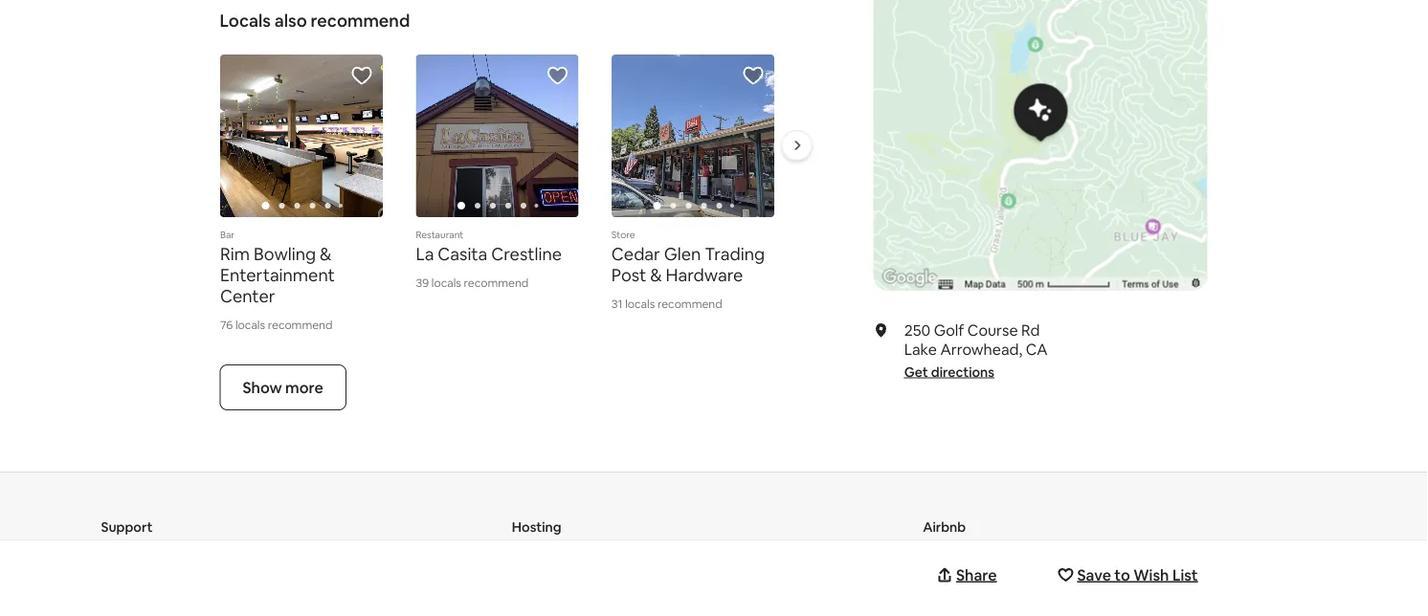 Task type: locate. For each thing, give the bounding box(es) containing it.
center
[[220, 285, 275, 308]]

1 horizontal spatial locals
[[431, 276, 461, 291]]

ca
[[1026, 339, 1048, 359]]

1 save this item image from the left
[[546, 65, 568, 86]]

rd
[[1021, 320, 1040, 340]]

2 horizontal spatial locals
[[625, 297, 655, 312]]

recommend down the la casita crestline link on the left
[[463, 276, 528, 291]]

post
[[611, 264, 646, 287]]

1 horizontal spatial save this item image
[[742, 65, 763, 86]]

39
[[415, 276, 428, 291]]

golf
[[934, 320, 964, 340]]

250 golf course rd lake arrowhead, ca get directions
[[904, 320, 1048, 380]]

recommend
[[311, 10, 410, 32], [463, 276, 528, 291], [657, 297, 722, 312], [267, 318, 332, 333]]

share
[[956, 565, 997, 585]]

recommend down hardware
[[657, 297, 722, 312]]

76 locals recommend
[[220, 318, 332, 333]]

restaurant la casita crestline
[[415, 228, 561, 266]]

cedar
[[611, 243, 660, 266]]

locals right 76
[[235, 318, 265, 333]]

0 vertical spatial locals
[[431, 276, 461, 291]]

locals
[[431, 276, 461, 291], [625, 297, 655, 312], [235, 318, 265, 333]]

map
[[965, 278, 984, 290]]

map region
[[717, 0, 1427, 411]]

0 horizontal spatial &
[[319, 243, 331, 266]]

0 horizontal spatial locals
[[235, 318, 265, 333]]

locals also recommend
[[220, 10, 410, 32]]

locals right 31
[[625, 297, 655, 312]]

keyboard shortcuts image
[[938, 280, 953, 290]]

terms of use
[[1122, 278, 1179, 290]]

500 m
[[1017, 278, 1047, 290]]

2 save this item image from the left
[[742, 65, 763, 86]]

1 horizontal spatial &
[[650, 264, 662, 287]]

store cedar glen trading post & hardware
[[611, 228, 764, 287]]

lake
[[904, 339, 937, 359]]

new features link
[[923, 579, 1005, 596]]

& right bowling
[[319, 243, 331, 266]]

la casita crestline link
[[415, 243, 578, 266]]

save this item image
[[546, 65, 568, 86], [742, 65, 763, 86]]

map data button
[[965, 277, 1006, 291]]

data
[[986, 278, 1006, 290]]

of
[[1151, 278, 1160, 290]]

500
[[1017, 278, 1033, 290]]

39 locals recommend
[[415, 276, 528, 291]]

recommend down rim bowling & entertainment center link
[[267, 318, 332, 333]]

&
[[319, 243, 331, 266], [650, 264, 662, 287]]

wish
[[1133, 565, 1169, 585]]

trading
[[704, 243, 764, 266]]

share button
[[933, 556, 1006, 594]]

newsroom
[[923, 549, 990, 566]]

new features
[[923, 579, 1005, 596]]

features
[[954, 579, 1005, 596]]

use
[[1163, 278, 1179, 290]]

locals for cedar glen trading post & hardware
[[625, 297, 655, 312]]

& right post
[[650, 264, 662, 287]]

1 vertical spatial locals
[[625, 297, 655, 312]]

get
[[904, 363, 928, 380]]

bowling
[[253, 243, 315, 266]]

show
[[243, 378, 282, 397]]

31
[[611, 297, 622, 312]]

locals right 39 at the left of the page
[[431, 276, 461, 291]]

store
[[611, 228, 635, 241]]

locals for rim bowling & entertainment center
[[235, 318, 265, 333]]

recommend up save this item image
[[311, 10, 410, 32]]

report errors in the road map or imagery to google image
[[1190, 277, 1202, 288]]

0 horizontal spatial save this item image
[[546, 65, 568, 86]]

hardware
[[665, 264, 743, 287]]

2 vertical spatial locals
[[235, 318, 265, 333]]

entertainment
[[220, 264, 334, 287]]

rim
[[220, 243, 249, 266]]

250
[[904, 320, 931, 340]]

save this item image for cedar glen trading post & hardware
[[742, 65, 763, 86]]



Task type: describe. For each thing, give the bounding box(es) containing it.
& inside bar rim bowling & entertainment center
[[319, 243, 331, 266]]

recommend for 31 locals recommend
[[657, 297, 722, 312]]

terms
[[1122, 278, 1149, 290]]

500 m button
[[1012, 277, 1116, 291]]

76
[[220, 318, 232, 333]]

restaurant
[[415, 228, 463, 241]]

get directions link
[[904, 363, 995, 380]]

airbnb
[[923, 519, 966, 536]]

hosting
[[512, 519, 562, 536]]

map data
[[965, 278, 1006, 290]]

bar rim bowling & entertainment center
[[220, 228, 334, 308]]

more
[[285, 378, 323, 397]]

bar
[[220, 228, 234, 241]]

m
[[1036, 278, 1044, 290]]

show more button
[[220, 365, 346, 411]]

list
[[1172, 565, 1198, 585]]

show more
[[243, 378, 323, 397]]

next image
[[791, 140, 803, 151]]

glen
[[664, 243, 701, 266]]

recommend for 39 locals recommend
[[463, 276, 528, 291]]

save this item image for la casita crestline
[[546, 65, 568, 86]]

recommend for locals also recommend
[[311, 10, 410, 32]]

casita
[[437, 243, 487, 266]]

support
[[101, 519, 153, 536]]

save
[[1077, 565, 1111, 585]]

31 locals recommend
[[611, 297, 722, 312]]

also
[[275, 10, 307, 32]]

la
[[415, 243, 434, 266]]

cedar glen trading post & hardware link
[[611, 243, 774, 287]]

terms of use link
[[1122, 278, 1179, 290]]

& inside store cedar glen trading post & hardware
[[650, 264, 662, 287]]

crestline
[[491, 243, 561, 266]]

rim bowling & entertainment center link
[[220, 243, 382, 308]]

directions
[[931, 363, 995, 380]]

locals
[[220, 10, 271, 32]]

to
[[1114, 565, 1130, 585]]

save to wish list
[[1077, 565, 1198, 585]]

course
[[968, 320, 1018, 340]]

save this item image
[[351, 65, 372, 86]]

new
[[923, 579, 951, 596]]

save to wish list button
[[1054, 556, 1208, 594]]

locals for la casita crestline
[[431, 276, 461, 291]]

arrowhead,
[[940, 339, 1023, 359]]

google image
[[878, 265, 942, 290]]

recommend for 76 locals recommend
[[267, 318, 332, 333]]



Task type: vqa. For each thing, say whether or not it's contained in the screenshot.
11/14/2023
no



